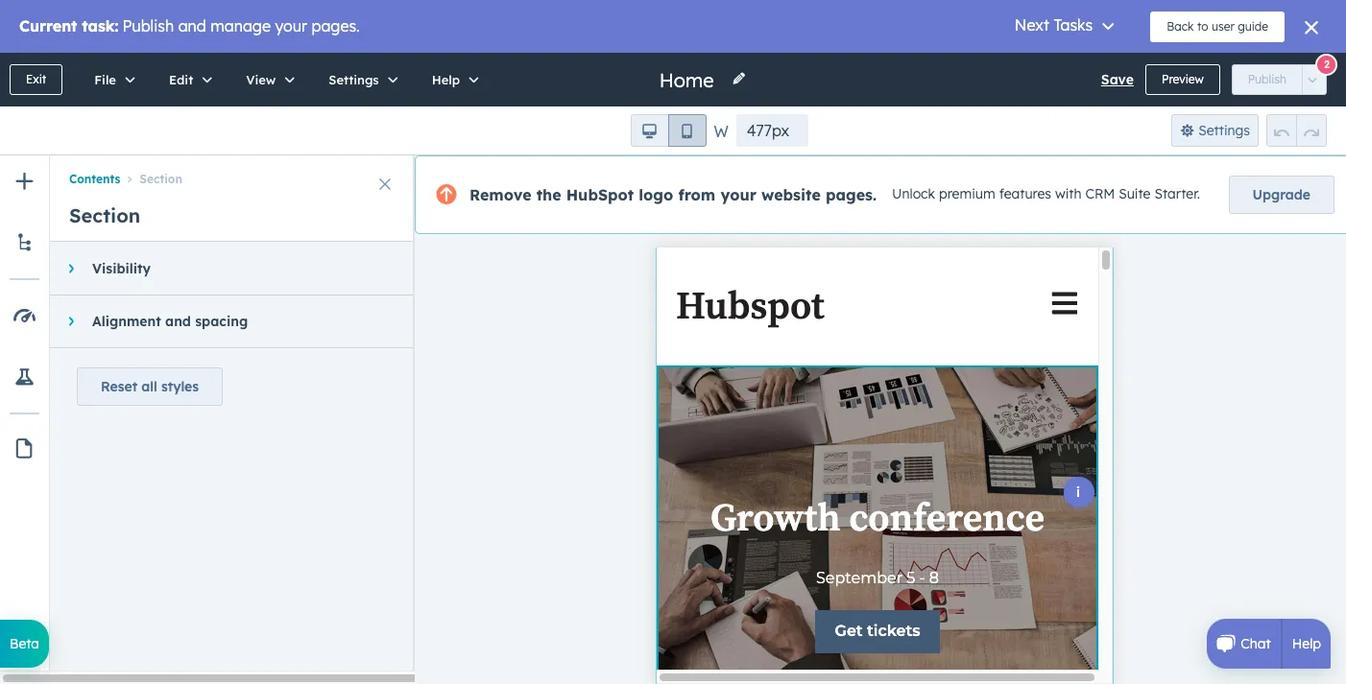 Task type: describe. For each thing, give the bounding box(es) containing it.
styles
[[161, 378, 199, 396]]

your
[[721, 185, 757, 205]]

save button
[[1101, 68, 1134, 91]]

view
[[246, 72, 276, 87]]

contents
[[69, 172, 120, 187]]

publish group
[[1232, 64, 1327, 95]]

all
[[141, 378, 157, 396]]

starter.
[[1155, 186, 1200, 203]]

spacing
[[195, 313, 248, 330]]

save
[[1101, 71, 1134, 88]]

visibility button
[[50, 243, 396, 295]]

chat
[[1241, 636, 1271, 653]]

1 group from the left
[[630, 114, 706, 147]]

upgrade
[[1253, 186, 1311, 204]]

remove the hubspot logo from your website pages.
[[470, 185, 877, 205]]

reset
[[101, 378, 137, 396]]

unlock
[[892, 186, 935, 203]]

and
[[165, 313, 191, 330]]

alignment
[[92, 313, 161, 330]]

premium
[[939, 186, 995, 203]]

w
[[714, 122, 729, 141]]

visibility
[[92, 260, 151, 277]]

edit
[[169, 72, 193, 87]]

with
[[1055, 186, 1082, 203]]

alignment and spacing button
[[50, 296, 396, 348]]

1 vertical spatial section
[[69, 204, 140, 228]]

preview button
[[1145, 64, 1220, 95]]

logo
[[639, 185, 673, 205]]

from
[[678, 185, 716, 205]]



Task type: vqa. For each thing, say whether or not it's contained in the screenshot.
Marketplaces icon
no



Task type: locate. For each thing, give the bounding box(es) containing it.
1 vertical spatial settings
[[1198, 122, 1250, 139]]

caret image
[[69, 263, 73, 275], [69, 316, 73, 327]]

1 vertical spatial settings button
[[1171, 114, 1259, 147]]

group
[[630, 114, 706, 147], [1267, 114, 1327, 147]]

file
[[94, 72, 116, 87]]

section right the "contents"
[[140, 172, 182, 187]]

caret image inside visibility dropdown button
[[69, 263, 73, 275]]

beta button
[[0, 620, 49, 668]]

navigation
[[50, 156, 415, 190]]

group down publish group
[[1267, 114, 1327, 147]]

settings right view "button"
[[329, 72, 379, 87]]

upgrade link
[[1229, 176, 1335, 214]]

preview
[[1162, 72, 1204, 86]]

0 vertical spatial help
[[432, 72, 460, 87]]

help button
[[412, 53, 493, 107]]

help inside button
[[432, 72, 460, 87]]

None text field
[[736, 114, 808, 147]]

caret image for visibility
[[69, 263, 73, 275]]

section button
[[120, 172, 182, 187]]

0 vertical spatial caret image
[[69, 263, 73, 275]]

caret image left alignment
[[69, 316, 73, 327]]

pages.
[[826, 185, 877, 205]]

alignment and spacing
[[92, 313, 248, 330]]

suite
[[1119, 186, 1151, 203]]

1 horizontal spatial help
[[1292, 636, 1321, 653]]

contents button
[[69, 172, 120, 187]]

publish
[[1248, 72, 1287, 86]]

1 horizontal spatial group
[[1267, 114, 1327, 147]]

0 vertical spatial section
[[140, 172, 182, 187]]

beta
[[10, 636, 39, 653]]

features
[[999, 186, 1051, 203]]

hubspot
[[566, 185, 634, 205]]

view button
[[226, 53, 309, 107]]

help
[[432, 72, 460, 87], [1292, 636, 1321, 653]]

0 horizontal spatial help
[[432, 72, 460, 87]]

close image
[[379, 179, 391, 190]]

exit link
[[10, 64, 63, 95]]

reset all styles button
[[77, 368, 223, 406]]

0 horizontal spatial settings
[[329, 72, 379, 87]]

the
[[536, 185, 561, 205]]

remove
[[470, 185, 531, 205]]

section
[[140, 172, 182, 187], [69, 204, 140, 228]]

settings
[[329, 72, 379, 87], [1198, 122, 1250, 139]]

unlock premium features with crm suite starter.
[[892, 186, 1200, 203]]

website
[[761, 185, 821, 205]]

file button
[[74, 53, 149, 107]]

2
[[1324, 57, 1330, 71]]

settings down "preview" button
[[1198, 122, 1250, 139]]

1 vertical spatial caret image
[[69, 316, 73, 327]]

group left w
[[630, 114, 706, 147]]

1 caret image from the top
[[69, 263, 73, 275]]

1 horizontal spatial settings
[[1198, 122, 1250, 139]]

0 horizontal spatial group
[[630, 114, 706, 147]]

caret image left visibility
[[69, 263, 73, 275]]

crm
[[1086, 186, 1115, 203]]

2 caret image from the top
[[69, 316, 73, 327]]

caret image inside alignment and spacing dropdown button
[[69, 316, 73, 327]]

reset all styles
[[101, 378, 199, 396]]

exit
[[26, 72, 46, 86]]

section inside navigation
[[140, 172, 182, 187]]

0 vertical spatial settings
[[329, 72, 379, 87]]

publish button
[[1232, 64, 1303, 95]]

1 vertical spatial help
[[1292, 636, 1321, 653]]

0 horizontal spatial settings button
[[309, 53, 412, 107]]

edit button
[[149, 53, 226, 107]]

1 horizontal spatial settings button
[[1171, 114, 1259, 147]]

section down the "contents"
[[69, 204, 140, 228]]

navigation containing contents
[[50, 156, 415, 190]]

0 vertical spatial settings button
[[309, 53, 412, 107]]

None field
[[658, 67, 720, 93]]

settings button
[[309, 53, 412, 107], [1171, 114, 1259, 147]]

2 group from the left
[[1267, 114, 1327, 147]]

caret image for alignment and spacing
[[69, 316, 73, 327]]



